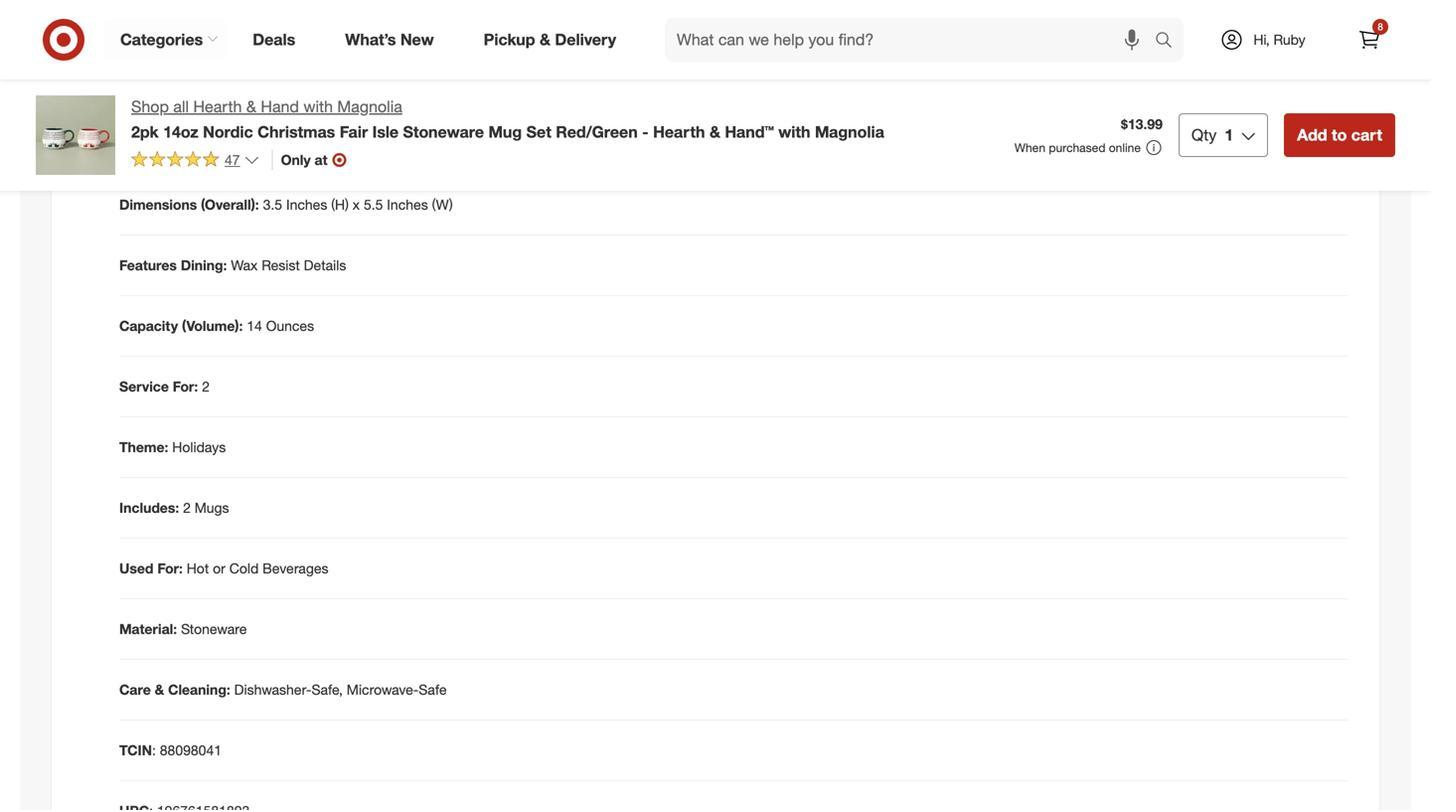 Task type: vqa. For each thing, say whether or not it's contained in the screenshot.
Cold
yes



Task type: describe. For each thing, give the bounding box(es) containing it.
14
[[247, 317, 262, 335]]

features
[[119, 257, 177, 274]]

safe
[[419, 681, 447, 699]]

deals
[[253, 30, 296, 49]]

categories
[[120, 30, 203, 49]]

capacity (volume): 14 ounces
[[119, 317, 314, 335]]

service
[[119, 378, 169, 395]]

add to cart button
[[1285, 113, 1396, 157]]

dimensions (overall): 3.5 inches (h) x 5.5 inches (w)
[[119, 196, 453, 213]]

(overall):
[[201, 196, 259, 213]]

1 vertical spatial hearth
[[653, 122, 706, 142]]

(w)
[[432, 196, 453, 213]]

$13.99
[[1122, 115, 1163, 133]]

1 horizontal spatial magnolia
[[815, 122, 885, 142]]

when
[[1015, 140, 1046, 155]]

-
[[643, 122, 649, 142]]

theme: holidays
[[119, 439, 226, 456]]

what's new link
[[328, 18, 459, 62]]

dining:
[[181, 257, 227, 274]]

dimensions
[[119, 196, 197, 213]]

x
[[353, 196, 360, 213]]

What can we help you find? suggestions appear below search field
[[665, 18, 1160, 62]]

dishwasher-
[[234, 681, 312, 699]]

hand™
[[725, 122, 774, 142]]

specifications
[[119, 83, 247, 106]]

& right pickup
[[540, 30, 551, 49]]

used for: hot or cold beverages
[[119, 560, 329, 577]]

microwave-
[[347, 681, 419, 699]]

what's new
[[345, 30, 434, 49]]

14oz
[[163, 122, 199, 142]]

pieces:
[[193, 135, 241, 153]]

resist
[[262, 257, 300, 274]]

new
[[401, 30, 434, 49]]

tcin
[[119, 742, 152, 759]]

includes: 2 mugs
[[119, 499, 229, 517]]

8 link
[[1348, 18, 1392, 62]]

1 vertical spatial stoneware
[[181, 620, 247, 638]]

88098041
[[160, 742, 222, 759]]

wax
[[231, 257, 258, 274]]

qty 1
[[1192, 125, 1234, 145]]

when purchased online
[[1015, 140, 1141, 155]]

mug
[[489, 122, 522, 142]]

number of pieces: 2
[[119, 135, 253, 153]]

0 vertical spatial magnolia
[[338, 97, 403, 116]]

ounces
[[266, 317, 314, 335]]

isle
[[373, 122, 399, 142]]

2 vertical spatial 2
[[183, 499, 191, 517]]

or
[[213, 560, 226, 577]]

1 horizontal spatial 2
[[202, 378, 210, 395]]

holidays
[[172, 439, 226, 456]]

pickup & delivery link
[[467, 18, 641, 62]]

47
[[225, 151, 240, 168]]

set
[[527, 122, 552, 142]]

for: for service for:
[[173, 378, 198, 395]]

5.5
[[364, 196, 383, 213]]

cart
[[1352, 125, 1383, 145]]



Task type: locate. For each thing, give the bounding box(es) containing it.
categories link
[[103, 18, 228, 62]]

fair
[[340, 122, 368, 142]]

of
[[176, 135, 189, 153]]

hearth right '-'
[[653, 122, 706, 142]]

to
[[1332, 125, 1348, 145]]

for: for used for:
[[157, 560, 183, 577]]

features dining: wax resist details
[[119, 257, 346, 274]]

all
[[173, 97, 189, 116]]

0 horizontal spatial hearth
[[193, 97, 242, 116]]

safe,
[[312, 681, 343, 699]]

inches left (h)
[[286, 196, 327, 213]]

stoneware right isle
[[403, 122, 484, 142]]

number
[[119, 135, 172, 153]]

stoneware inside the 'shop all hearth & hand with magnolia 2pk 14oz nordic christmas fair isle stoneware mug set red/green - hearth & hand™ with magnolia'
[[403, 122, 484, 142]]

1 horizontal spatial inches
[[387, 196, 428, 213]]

0 vertical spatial 2
[[245, 135, 253, 153]]

online
[[1109, 140, 1141, 155]]

only at
[[281, 151, 328, 168]]

mugs
[[195, 499, 229, 517]]

0 horizontal spatial stoneware
[[181, 620, 247, 638]]

hot
[[187, 560, 209, 577]]

details
[[304, 257, 346, 274]]

add to cart
[[1298, 125, 1383, 145]]

delivery
[[555, 30, 617, 49]]

cleaning:
[[168, 681, 230, 699]]

2 inches from the left
[[387, 196, 428, 213]]

inches
[[286, 196, 327, 213], [387, 196, 428, 213]]

purchased
[[1049, 140, 1106, 155]]

1 horizontal spatial stoneware
[[403, 122, 484, 142]]

2 horizontal spatial 2
[[245, 135, 253, 153]]

&
[[540, 30, 551, 49], [246, 97, 256, 116], [710, 122, 721, 142], [155, 681, 164, 699]]

2 right the 47
[[245, 135, 253, 153]]

hearth
[[193, 97, 242, 116], [653, 122, 706, 142]]

1 horizontal spatial hearth
[[653, 122, 706, 142]]

nordic
[[203, 122, 253, 142]]

includes:
[[119, 499, 179, 517]]

care
[[119, 681, 151, 699]]

at
[[315, 151, 328, 168]]

hi, ruby
[[1254, 31, 1306, 48]]

hearth up nordic
[[193, 97, 242, 116]]

& left hand™
[[710, 122, 721, 142]]

care & cleaning: dishwasher-safe, microwave-safe
[[119, 681, 447, 699]]

& left the hand
[[246, 97, 256, 116]]

shop
[[131, 97, 169, 116]]

tcin : 88098041
[[119, 742, 222, 759]]

for:
[[173, 378, 198, 395], [157, 560, 183, 577]]

1 inches from the left
[[286, 196, 327, 213]]

pickup & delivery
[[484, 30, 617, 49]]

1 vertical spatial with
[[779, 122, 811, 142]]

2 down (volume):
[[202, 378, 210, 395]]

0 vertical spatial for:
[[173, 378, 198, 395]]

search
[[1146, 32, 1194, 51]]

1 vertical spatial 2
[[202, 378, 210, 395]]

2
[[245, 135, 253, 153], [202, 378, 210, 395], [183, 499, 191, 517]]

qty
[[1192, 125, 1217, 145]]

0 vertical spatial with
[[304, 97, 333, 116]]

1 vertical spatial magnolia
[[815, 122, 885, 142]]

8
[[1378, 20, 1384, 33]]

with up christmas
[[304, 97, 333, 116]]

beverages
[[263, 560, 329, 577]]

inches right 5.5
[[387, 196, 428, 213]]

(h)
[[331, 196, 349, 213]]

0 horizontal spatial magnolia
[[338, 97, 403, 116]]

search button
[[1146, 18, 1194, 66]]

1
[[1225, 125, 1234, 145]]

material: stoneware
[[119, 620, 247, 638]]

& right care
[[155, 681, 164, 699]]

add
[[1298, 125, 1328, 145]]

magnolia
[[338, 97, 403, 116], [815, 122, 885, 142]]

hi,
[[1254, 31, 1270, 48]]

pickup
[[484, 30, 536, 49]]

0 horizontal spatial with
[[304, 97, 333, 116]]

for: left hot
[[157, 560, 183, 577]]

:
[[152, 742, 156, 759]]

2pk
[[131, 122, 159, 142]]

47 link
[[131, 150, 260, 173]]

0 horizontal spatial 2
[[183, 499, 191, 517]]

red/green
[[556, 122, 638, 142]]

what's
[[345, 30, 396, 49]]

image of 2pk 14oz nordic christmas fair isle stoneware mug set red/green - hearth & hand™ with magnolia image
[[36, 95, 115, 175]]

with right hand™
[[779, 122, 811, 142]]

0 horizontal spatial inches
[[286, 196, 327, 213]]

1 vertical spatial for:
[[157, 560, 183, 577]]

deals link
[[236, 18, 320, 62]]

0 vertical spatial stoneware
[[403, 122, 484, 142]]

stoneware down or
[[181, 620, 247, 638]]

0 vertical spatial hearth
[[193, 97, 242, 116]]

stoneware
[[403, 122, 484, 142], [181, 620, 247, 638]]

(volume):
[[182, 317, 243, 335]]

2 left mugs
[[183, 499, 191, 517]]

shop all hearth & hand with magnolia 2pk 14oz nordic christmas fair isle stoneware mug set red/green - hearth & hand™ with magnolia
[[131, 97, 885, 142]]

with
[[304, 97, 333, 116], [779, 122, 811, 142]]

3.5
[[263, 196, 282, 213]]

theme:
[[119, 439, 168, 456]]

christmas
[[258, 122, 335, 142]]

only
[[281, 151, 311, 168]]

cold
[[229, 560, 259, 577]]

used
[[119, 560, 154, 577]]

hand
[[261, 97, 299, 116]]

for: right service
[[173, 378, 198, 395]]

service for: 2
[[119, 378, 210, 395]]

capacity
[[119, 317, 178, 335]]

1 horizontal spatial with
[[779, 122, 811, 142]]

material:
[[119, 620, 177, 638]]

specifications button
[[68, 63, 1364, 126]]

ruby
[[1274, 31, 1306, 48]]



